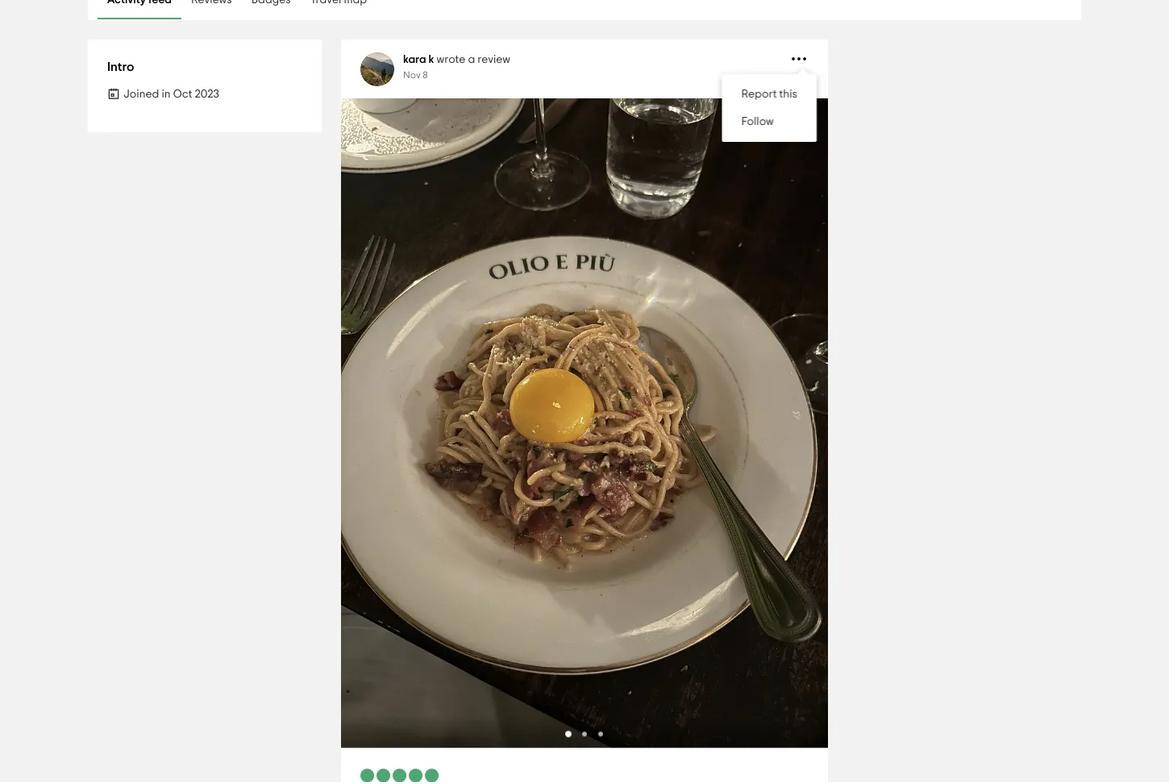 Task type: describe. For each thing, give the bounding box(es) containing it.
a
[[468, 54, 475, 65]]

this
[[780, 89, 798, 100]]

2023
[[195, 89, 219, 100]]

k
[[429, 54, 434, 65]]

review
[[478, 54, 511, 65]]

intro
[[107, 60, 134, 73]]

8
[[423, 70, 428, 80]]

joined in oct 2023
[[123, 89, 219, 100]]

nov
[[403, 70, 421, 80]]



Task type: locate. For each thing, give the bounding box(es) containing it.
follow
[[742, 116, 774, 127]]

kara k wrote a review nov 8
[[403, 54, 511, 80]]

report
[[742, 89, 777, 100]]

kara
[[403, 54, 426, 65]]

3 link
[[341, 98, 828, 748]]

in
[[162, 89, 171, 100]]

kara k link
[[403, 54, 434, 65]]

wrote
[[437, 54, 466, 65]]

oct
[[173, 89, 192, 100]]

report this
[[742, 89, 798, 100]]

nov 8 link
[[403, 70, 428, 80]]

joined
[[123, 89, 159, 100]]

3
[[808, 113, 813, 123]]



Task type: vqa. For each thing, say whether or not it's contained in the screenshot.
second Spirit from the bottom
no



